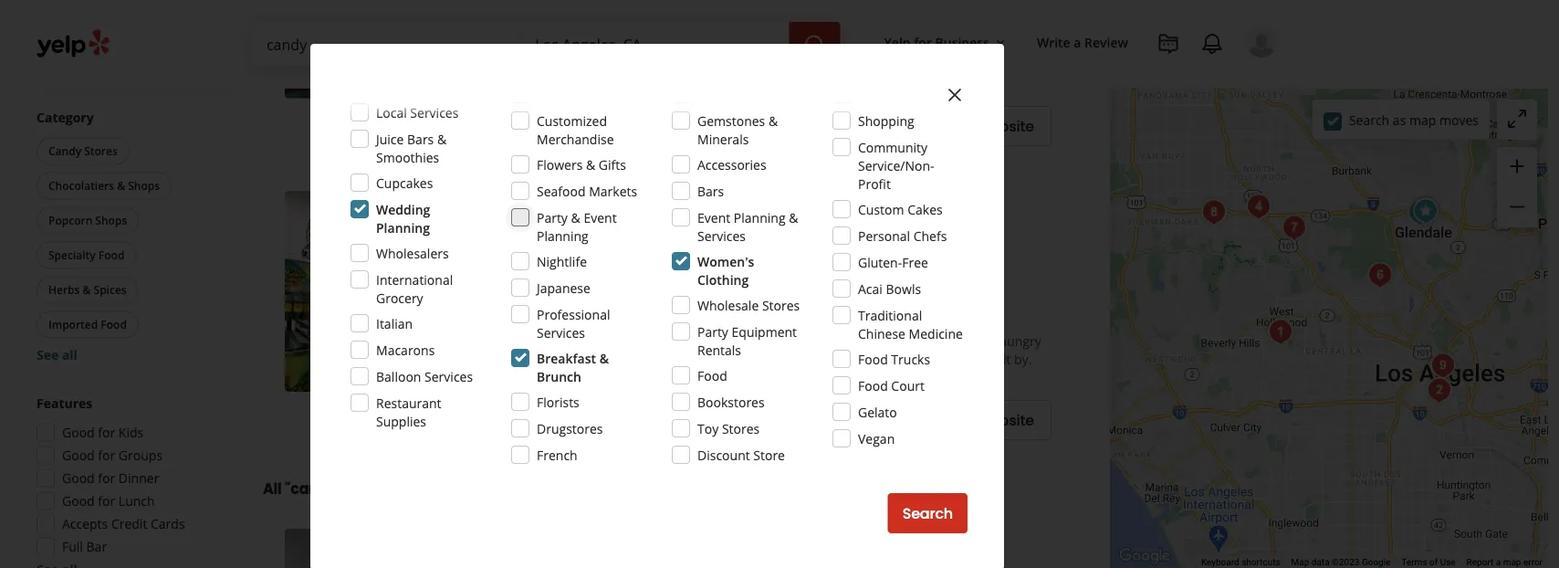 Task type: vqa. For each thing, say whether or not it's contained in the screenshot.
the left Event
yes



Task type: locate. For each thing, give the bounding box(es) containing it.
1 website from the top
[[976, 116, 1035, 137]]

website down by.
[[976, 410, 1035, 430]]

services inside professional services
[[537, 324, 585, 341]]

16 checkmark v2 image
[[508, 118, 522, 133], [584, 118, 599, 133], [660, 118, 674, 133], [508, 412, 522, 426], [584, 412, 599, 426]]

curbside
[[678, 118, 725, 133], [678, 412, 725, 427]]

dinner
[[119, 469, 159, 487]]

view website link down passed
[[921, 400, 1052, 440]]

0 vertical spatial map
[[1410, 111, 1437, 129]]

as
[[1393, 111, 1407, 129]]

3 good from the top
[[62, 469, 95, 487]]

candy stores up chocolatiers
[[48, 143, 118, 158]]

1 delivery from the top
[[526, 118, 569, 133]]

to left call
[[1004, 56, 1016, 74]]

flowers & gifts
[[537, 156, 626, 173]]

0 vertical spatial and
[[834, 56, 857, 74]]

i right but
[[951, 350, 955, 367]]

0 horizontal spatial owned
[[577, 303, 617, 321]]

1 vertical spatial slideshow element
[[285, 191, 486, 392]]

1 vertical spatial and
[[709, 332, 732, 349]]

food down chinese
[[858, 350, 888, 368]]

and up taffy
[[709, 332, 732, 349]]

view website for 16 checkmark v2 image
[[938, 410, 1035, 430]]

takeout left 16 checkmark v2 image
[[602, 412, 645, 427]]

customized
[[537, 112, 607, 129]]

0 horizontal spatial event
[[584, 209, 617, 226]]

candy stores button up chocolatiers
[[37, 137, 129, 165]]

and down your
[[726, 350, 748, 367]]

custom cakes
[[858, 200, 943, 218]]

info icon image
[[782, 10, 796, 25], [782, 10, 796, 25], [899, 304, 913, 319], [899, 304, 913, 319]]

candy up means
[[619, 38, 656, 55]]

women-owned & operated
[[526, 303, 688, 321]]

1 vertical spatial party
[[698, 323, 729, 340]]

0 vertical spatial of
[[966, 38, 978, 55]]

candy up chili
[[788, 38, 823, 55]]

i left didn't
[[923, 332, 926, 349]]

hungry
[[1000, 332, 1042, 349]]

0 vertical spatial pickup
[[728, 118, 763, 133]]

event inside party & event planning
[[584, 209, 617, 226]]

2 16 speech v2 image from the top
[[508, 334, 522, 348]]

0 vertical spatial slideshow element
[[285, 0, 486, 98]]

1 curbside from the top
[[678, 118, 725, 133]]

owned up just on the bottom of the page
[[782, 303, 823, 321]]

16 chevron down v2 image
[[994, 35, 1008, 50]]

expand map image
[[1507, 108, 1529, 130]]

0 vertical spatial view website
[[938, 116, 1035, 137]]

data
[[1312, 557, 1330, 568]]

customized merchandise
[[537, 112, 614, 147]]

bars up smoothies
[[407, 130, 434, 147]]

1 curbside pickup from the top
[[678, 118, 763, 133]]

for for business
[[914, 33, 932, 51]]

mixing
[[654, 56, 693, 74]]

outdoor
[[62, 14, 113, 31]]

0 vertical spatial website
[[976, 116, 1035, 137]]

operated up the "giving" on the top
[[721, 10, 776, 27]]

1 horizontal spatial it
[[1004, 350, 1011, 367]]

didn't
[[930, 332, 964, 349]]

operated down acai
[[839, 303, 893, 321]]

1 horizontal spatial a
[[1497, 557, 1502, 568]]

curbside pickup for 16 checkmark v2 icon to the left of minerals
[[678, 118, 763, 133]]

1 vertical spatial view website
[[938, 410, 1035, 430]]

services inside event planning & services
[[698, 227, 746, 244]]

16 checkmark v2 image left minerals
[[660, 118, 674, 133]]

0 vertical spatial candy stores
[[48, 143, 118, 158]]

map
[[1410, 111, 1437, 129], [1504, 557, 1522, 568]]

shops down chocolatiers & shops button at left
[[95, 213, 127, 228]]

terms of use
[[1402, 557, 1456, 568]]

0 horizontal spatial candy stores button
[[37, 137, 129, 165]]

2 delivery from the top
[[526, 412, 569, 427]]

1 vertical spatial view website link
[[921, 400, 1052, 440]]

fugetsu do image
[[1426, 347, 1462, 384]]

specialty food button
[[37, 242, 136, 269]]

2 view website from the top
[[938, 410, 1035, 430]]

and inside "flavor factory candy prides it self in giving candy the perfect extra blend of flavor. whether that means mixing candy with spices, chili and chamoy or what we like to call "our…"
[[834, 56, 857, 74]]

owned up prides
[[665, 10, 705, 27]]

1 horizontal spatial candy
[[788, 38, 823, 55]]

0 horizontal spatial it
[[700, 38, 708, 55]]

1 pickup from the top
[[728, 118, 763, 133]]

1 vertical spatial candy stores
[[511, 250, 583, 266]]

candy warehouse
[[508, 191, 672, 216]]

traditional chinese medicine
[[858, 306, 963, 342]]

pickup up accessories
[[728, 118, 763, 133]]

candy stores button down 4.5 star rating 'image'
[[508, 249, 586, 267]]

planning up nightlife
[[537, 227, 589, 244]]

map right the as
[[1410, 111, 1437, 129]]

1 vertical spatial a
[[1497, 557, 1502, 568]]

of up we
[[966, 38, 978, 55]]

1 vertical spatial candy
[[697, 56, 732, 74]]

search inside button
[[903, 503, 953, 524]]

planning down wedding
[[376, 219, 430, 236]]

0 vertical spatial party
[[537, 209, 568, 226]]

1 view from the top
[[938, 116, 973, 137]]

2 view website link from the top
[[921, 400, 1052, 440]]

stores up the chocolatiers & shops
[[84, 143, 118, 158]]

2 pickup from the top
[[728, 412, 763, 427]]

1 vertical spatial of
[[1430, 557, 1439, 568]]

to inside "fun place to visit. you walk in and your just overwhelmed. luckily i didn't go in hungry lol. they have banana lady taffy and salt water taffy.... my favorite but i passed it by. we…"
[[593, 332, 605, 349]]

locally owned & operated
[[621, 10, 776, 27]]

0 vertical spatial bars
[[407, 130, 434, 147]]

french
[[537, 446, 578, 463]]

good up accepts
[[62, 492, 95, 510]]

1 vertical spatial search
[[903, 503, 953, 524]]

wholesale stores
[[698, 296, 800, 314]]

website down like
[[976, 116, 1035, 137]]

community service/non- profit
[[858, 138, 935, 192]]

operated up you
[[633, 303, 688, 321]]

0 vertical spatial view
[[938, 116, 973, 137]]

food down the rentals
[[698, 367, 728, 384]]

for up good for lunch at the left of page
[[98, 469, 115, 487]]

for down good for dinner
[[98, 492, 115, 510]]

0 horizontal spatial party
[[537, 209, 568, 226]]

1 horizontal spatial search
[[1350, 111, 1390, 129]]

1 vertical spatial delivery
[[526, 412, 569, 427]]

kids
[[119, 424, 144, 441]]

of left use
[[1430, 557, 1439, 568]]

1 vertical spatial view
[[938, 410, 973, 430]]

map for error
[[1504, 557, 1522, 568]]

candy inside "flavor factory candy prides it self in giving candy the perfect extra blend of flavor. whether that means mixing candy with spices, chili and chamoy or what we like to call "our…"
[[619, 38, 656, 55]]

map left error
[[1504, 557, 1522, 568]]

party down seafood at top left
[[537, 209, 568, 226]]

for inside button
[[914, 33, 932, 51]]

0 horizontal spatial bars
[[407, 130, 434, 147]]

in left los
[[399, 478, 413, 498]]

curbside pickup down 'bookstores'
[[678, 412, 763, 427]]

1 vertical spatial to
[[593, 332, 605, 349]]

1 vertical spatial curbside pickup
[[678, 412, 763, 427]]

popcorn shops button
[[37, 207, 139, 234]]

view
[[938, 116, 973, 137], [938, 410, 973, 430]]

1 vertical spatial it
[[1004, 350, 1011, 367]]

good down good for kids
[[62, 447, 95, 464]]

1 view website link from the top
[[921, 106, 1052, 146]]

16 speech v2 image
[[508, 40, 522, 55], [508, 334, 522, 348]]

16 speech v2 image left "fun
[[508, 334, 522, 348]]

1 slideshow element from the top
[[285, 0, 486, 98]]

curbside pickup up accessories
[[678, 118, 763, 133]]

visit.
[[608, 332, 635, 349]]

water
[[776, 350, 810, 367]]

pickup down 'bookstores'
[[728, 412, 763, 427]]

good up good for lunch at the left of page
[[62, 469, 95, 487]]

food down spices
[[101, 317, 127, 332]]

good down features at the bottom left of the page
[[62, 424, 95, 441]]

keyboard
[[1202, 557, 1240, 568]]

wholesale
[[698, 296, 759, 314]]

food up the gelato
[[858, 377, 888, 394]]

a for report
[[1497, 557, 1502, 568]]

0 horizontal spatial planning
[[376, 219, 430, 236]]

balloon services
[[376, 368, 473, 385]]

for up good for groups
[[98, 424, 115, 441]]

2 website from the top
[[976, 410, 1035, 430]]

1 horizontal spatial i
[[951, 350, 955, 367]]

1 horizontal spatial owned
[[665, 10, 705, 27]]

1 horizontal spatial map
[[1504, 557, 1522, 568]]

1 horizontal spatial candy stores
[[511, 250, 583, 266]]

to up have
[[593, 332, 605, 349]]

party for party equipment rentals
[[698, 323, 729, 340]]

1 horizontal spatial planning
[[537, 227, 589, 244]]

1 good from the top
[[62, 424, 95, 441]]

shopping
[[858, 112, 915, 129]]

16 locally owned v2 image
[[603, 11, 618, 26]]

flavor factory candy image
[[1408, 193, 1445, 230], [1408, 193, 1445, 230]]

2 curbside pickup from the top
[[678, 412, 763, 427]]

None search field
[[252, 22, 844, 66]]

bars down accessories
[[698, 182, 724, 200]]

"candy"
[[285, 478, 343, 498]]

party up the rentals
[[698, 323, 729, 340]]

previous image
[[292, 280, 314, 302]]

delivery down "florists"
[[526, 412, 569, 427]]

1 vertical spatial 16 speech v2 image
[[508, 334, 522, 348]]

in right "self"
[[736, 38, 747, 55]]

group
[[33, 108, 226, 364], [1498, 147, 1538, 227], [31, 394, 226, 568]]

of inside "flavor factory candy prides it self in giving candy the perfect extra blend of flavor. whether that means mixing candy with spices, chili and chamoy or what we like to call "our…"
[[966, 38, 978, 55]]

services down professional
[[537, 324, 585, 341]]

flavor.
[[982, 38, 1019, 55]]

for for groups
[[98, 447, 115, 464]]

0 horizontal spatial map
[[1410, 111, 1437, 129]]

1 vertical spatial i
[[951, 350, 955, 367]]

terms of use link
[[1402, 557, 1456, 568]]

16 checkmark v2 image left drugstores
[[508, 412, 522, 426]]

services up "restaurant"
[[425, 368, 473, 385]]

takeout down allowed
[[103, 59, 151, 77]]

rentals
[[698, 341, 742, 358]]

owned for locally
[[665, 10, 705, 27]]

services up the 'juice bars & smoothies'
[[410, 104, 459, 121]]

personal
[[858, 227, 911, 244]]

report a map error
[[1467, 557, 1543, 568]]

planning for wedding
[[376, 219, 430, 236]]

operated for minority-owned & operated
[[839, 303, 893, 321]]

slideshow element
[[285, 0, 486, 98], [285, 191, 486, 392]]

banana
[[612, 350, 664, 367]]

0 horizontal spatial shops
[[95, 213, 127, 228]]

shops inside button
[[128, 178, 160, 193]]

operated for locally owned & operated
[[721, 10, 776, 27]]

it left "self"
[[700, 38, 708, 55]]

0 vertical spatial search
[[1350, 111, 1390, 129]]

0 vertical spatial candy stores button
[[37, 137, 129, 165]]

1 horizontal spatial event
[[698, 209, 731, 226]]

pickup for 16 checkmark v2 icon to the left of minerals
[[728, 118, 763, 133]]

operated
[[721, 10, 776, 27], [633, 303, 688, 321], [839, 303, 893, 321]]

minerals
[[698, 130, 749, 147]]

0 vertical spatial curbside
[[678, 118, 725, 133]]

0 vertical spatial to
[[1004, 56, 1016, 74]]

bars
[[407, 130, 434, 147], [698, 182, 724, 200]]

for for lunch
[[98, 492, 115, 510]]

1 horizontal spatial to
[[1004, 56, 1016, 74]]

2 view from the top
[[938, 410, 973, 430]]

search image
[[804, 34, 826, 56]]

0 vertical spatial view website link
[[921, 106, 1052, 146]]

full
[[62, 538, 83, 555]]

2 slideshow element from the top
[[285, 191, 486, 392]]

& inside party & event planning
[[571, 209, 581, 226]]

2 event from the left
[[698, 209, 731, 226]]

16 boutique v2 image
[[508, 11, 522, 26]]

jack's candy image
[[1422, 372, 1458, 409]]

candy warehouse image
[[285, 191, 486, 392]]

0 horizontal spatial candy stores
[[48, 143, 118, 158]]

and down the
[[834, 56, 857, 74]]

owned
[[665, 10, 705, 27], [577, 303, 617, 321], [782, 303, 823, 321]]

moves
[[1440, 111, 1479, 129]]

0 vertical spatial shops
[[128, 178, 160, 193]]

view website link down the close "icon"
[[921, 106, 1052, 146]]

pickup for 16 checkmark v2 image
[[728, 412, 763, 427]]

for down good for kids
[[98, 447, 115, 464]]

candy stores link
[[508, 249, 586, 267]]

a right report at the right of page
[[1497, 557, 1502, 568]]

food for food court
[[858, 377, 888, 394]]

it left by.
[[1004, 350, 1011, 367]]

"our…"
[[528, 75, 568, 92]]

call
[[1019, 56, 1039, 74]]

report
[[1467, 557, 1494, 568]]

owned down 6:00 on the left of page
[[577, 303, 617, 321]]

projects image
[[1158, 33, 1180, 55]]

party
[[537, 209, 568, 226], [698, 323, 729, 340]]

©2023
[[1333, 557, 1360, 568]]

for up or
[[914, 33, 932, 51]]

a right write
[[1074, 33, 1082, 51]]

1 view website from the top
[[938, 116, 1035, 137]]

services
[[410, 104, 459, 121], [698, 227, 746, 244], [537, 324, 585, 341], [425, 368, 473, 385]]

bookstores
[[698, 393, 765, 411]]

1 horizontal spatial bars
[[698, 182, 724, 200]]

0 vertical spatial it
[[700, 38, 708, 55]]

website for 16 checkmark v2 image
[[976, 410, 1035, 430]]

0 vertical spatial 16 speech v2 image
[[508, 40, 522, 55]]

0 vertical spatial candy
[[788, 38, 823, 55]]

& inside gemstones & minerals
[[769, 112, 778, 129]]

1 16 speech v2 image from the top
[[508, 40, 522, 55]]

1 horizontal spatial party
[[698, 323, 729, 340]]

party inside party equipment rentals
[[698, 323, 729, 340]]

offers
[[62, 59, 99, 77]]

16 speech v2 image for "flavor
[[508, 40, 522, 55]]

curbside up accessories
[[678, 118, 725, 133]]

candy stores down 4.5 star rating 'image'
[[511, 250, 583, 266]]

0 horizontal spatial a
[[1074, 33, 1082, 51]]

what
[[927, 56, 956, 74]]

women's clothing
[[698, 253, 755, 288]]

0 vertical spatial a
[[1074, 33, 1082, 51]]

curbside right 16 checkmark v2 image
[[678, 412, 725, 427]]

slideshow element for locally owned & operated
[[285, 0, 486, 98]]

0 horizontal spatial of
[[966, 38, 978, 55]]

candy inside group
[[48, 143, 81, 158]]

more
[[565, 368, 599, 386]]

and for taffy
[[726, 350, 748, 367]]

professional services
[[537, 305, 610, 341]]

candy down "self"
[[697, 56, 732, 74]]

stores down 4.5 star rating 'image'
[[548, 250, 583, 266]]

party for party & event planning
[[537, 209, 568, 226]]

they
[[549, 350, 577, 367]]

candy stores inside group
[[48, 143, 118, 158]]

accepts
[[62, 515, 108, 532]]

view down the close "icon"
[[938, 116, 973, 137]]

zoom in image
[[1507, 155, 1529, 177]]

0 horizontal spatial to
[[593, 332, 605, 349]]

yelp for business
[[885, 33, 990, 51]]

2 good from the top
[[62, 447, 95, 464]]

0 horizontal spatial i
[[923, 332, 926, 349]]

services up "women's" on the left top of the page
[[698, 227, 746, 244]]

view website down passed
[[938, 410, 1035, 430]]

takeout up the gifts
[[602, 118, 645, 133]]

2 vertical spatial and
[[726, 350, 748, 367]]

delivery up flowers
[[526, 118, 569, 133]]

1 vertical spatial curbside
[[678, 412, 725, 427]]

slideshow element for until 6:00 pm
[[285, 191, 486, 392]]

1 vertical spatial website
[[976, 410, 1035, 430]]

candy up open
[[511, 250, 545, 266]]

0 horizontal spatial search
[[903, 503, 953, 524]]

planning inside wedding planning
[[376, 219, 430, 236]]

2 horizontal spatial operated
[[839, 303, 893, 321]]

1 vertical spatial shops
[[95, 213, 127, 228]]

florists
[[537, 393, 580, 411]]

locally
[[621, 10, 662, 27]]

zoom out image
[[1507, 196, 1529, 218]]

view website
[[938, 116, 1035, 137], [938, 410, 1035, 430]]

0 horizontal spatial operated
[[633, 303, 688, 321]]

1 vertical spatial bars
[[698, 182, 724, 200]]

search for search as map moves
[[1350, 111, 1390, 129]]

self
[[711, 38, 732, 55]]

1 horizontal spatial operated
[[721, 10, 776, 27]]

4.5 star rating image
[[508, 222, 606, 240]]

2 horizontal spatial owned
[[782, 303, 823, 321]]

1 event from the left
[[584, 209, 617, 226]]

planning
[[734, 209, 786, 226], [376, 219, 430, 236], [537, 227, 589, 244]]

food
[[98, 247, 125, 263], [101, 317, 127, 332], [858, 350, 888, 368], [698, 367, 728, 384], [858, 377, 888, 394]]

boutique
[[526, 10, 580, 27]]

16 minority owned v2 image
[[710, 305, 725, 320]]

smoothies
[[376, 148, 439, 166]]

shortcuts
[[1242, 557, 1281, 568]]

1 vertical spatial pickup
[[728, 412, 763, 427]]

shops right chocolatiers
[[128, 178, 160, 193]]

view website down the close "icon"
[[938, 116, 1035, 137]]

4 good from the top
[[62, 492, 95, 510]]

1 vertical spatial map
[[1504, 557, 1522, 568]]

it inside "flavor factory candy prides it self in giving candy the perfect extra blend of flavor. whether that means mixing candy with spices, chili and chamoy or what we like to call "our…"
[[700, 38, 708, 55]]

full bar
[[62, 538, 107, 555]]

gluten-
[[858, 253, 903, 271]]

16 speech v2 image down the 16 boutique v2 icon
[[508, 40, 522, 55]]

lady
[[668, 350, 692, 367]]

1 horizontal spatial candy stores button
[[508, 249, 586, 267]]

planning inside event planning & services
[[734, 209, 786, 226]]

have
[[581, 350, 609, 367]]

group containing category
[[33, 108, 226, 364]]

operated for women-owned & operated
[[633, 303, 688, 321]]

4.5
[[614, 221, 632, 238]]

party inside party & event planning
[[537, 209, 568, 226]]

1 horizontal spatial shops
[[128, 178, 160, 193]]

view down but
[[938, 410, 973, 430]]

but
[[928, 350, 948, 367]]

takeout
[[103, 59, 151, 77], [602, 118, 645, 133], [602, 412, 645, 427]]

for for dinner
[[98, 469, 115, 487]]

candy down category
[[48, 143, 81, 158]]

2 horizontal spatial planning
[[734, 209, 786, 226]]

planning up "women's" on the left top of the page
[[734, 209, 786, 226]]

0 vertical spatial curbside pickup
[[678, 118, 763, 133]]

view website link for 16 checkmark v2 icon to the left of minerals
[[921, 106, 1052, 146]]

view for 16 checkmark v2 image 'view website' link
[[938, 410, 973, 430]]

good
[[62, 424, 95, 441], [62, 447, 95, 464], [62, 469, 95, 487], [62, 492, 95, 510]]

open until 6:00 pm
[[508, 278, 623, 295]]

0 vertical spatial delivery
[[526, 118, 569, 133]]



Task type: describe. For each thing, give the bounding box(es) containing it.
food for food trucks
[[858, 350, 888, 368]]

outdoor seating
[[62, 14, 160, 31]]

more link
[[565, 368, 599, 386]]

16 speech v2 image for "fun
[[508, 334, 522, 348]]

& inside the 'juice bars & smoothies'
[[437, 130, 447, 147]]

juice bars & smoothies
[[376, 130, 447, 166]]

report a map error link
[[1467, 557, 1543, 568]]

owned for minority-
[[782, 303, 823, 321]]

we
[[960, 56, 977, 74]]

stores up equipment
[[762, 296, 800, 314]]

popcorn
[[48, 213, 92, 228]]

"flavor
[[528, 38, 569, 55]]

luckily
[[879, 332, 919, 349]]

flowers
[[537, 156, 583, 173]]

international grocery
[[376, 271, 453, 306]]

imported
[[48, 317, 98, 332]]

that
[[583, 56, 607, 74]]

16 checkmark v2 image up flowers & gifts
[[584, 118, 599, 133]]

it inside "fun place to visit. you walk in and your just overwhelmed. luckily i didn't go in hungry lol. they have banana lady taffy and salt water taffy.... my favorite but i passed it by. we…"
[[1004, 350, 1011, 367]]

food for food
[[698, 367, 728, 384]]

my
[[857, 350, 875, 367]]

shops inside button
[[95, 213, 127, 228]]

map region
[[896, 0, 1560, 568]]

passed
[[958, 350, 1000, 367]]

features
[[37, 395, 92, 412]]

party equipment rentals
[[698, 323, 797, 358]]

toy stores
[[698, 420, 760, 437]]

view for 16 checkmark v2 icon to the left of minerals's 'view website' link
[[938, 116, 973, 137]]

candy up 4.5 star rating 'image'
[[508, 191, 564, 216]]

to inside "flavor factory candy prides it self in giving candy the perfect extra blend of flavor. whether that means mixing candy with spices, chili and chamoy or what we like to call "our…"
[[1004, 56, 1016, 74]]

good for kids
[[62, 424, 144, 441]]

open
[[508, 278, 542, 295]]

italian
[[376, 315, 413, 332]]

offers takeout
[[62, 59, 151, 77]]

personal chefs
[[858, 227, 947, 244]]

delivery for 16 checkmark v2 icon to the left of drugstores
[[526, 412, 569, 427]]

0 horizontal spatial candy
[[697, 56, 732, 74]]

view website link for 16 checkmark v2 image
[[921, 400, 1052, 440]]

restaurant
[[376, 394, 442, 411]]

1 vertical spatial takeout
[[602, 118, 645, 133]]

& inside event planning & services
[[789, 209, 799, 226]]

juice
[[376, 130, 404, 147]]

tuesday's sweet shoppe image
[[1363, 257, 1399, 294]]

medicine
[[909, 325, 963, 342]]

services for professional services
[[537, 324, 585, 341]]

map data ©2023 google
[[1292, 557, 1391, 568]]

by.
[[1015, 350, 1032, 367]]

16 checkmark v2 image down more link
[[584, 412, 599, 426]]

and for chili
[[834, 56, 857, 74]]

in up taffy
[[695, 332, 706, 349]]

search dialog
[[0, 0, 1560, 568]]

imported food button
[[37, 311, 139, 338]]

good for good for lunch
[[62, 492, 95, 510]]

notifications image
[[1202, 33, 1224, 55]]

services for local services
[[410, 104, 459, 121]]

planning for event
[[734, 209, 786, 226]]

extra
[[895, 38, 926, 55]]

cards
[[151, 515, 185, 532]]

google
[[1362, 557, 1391, 568]]

good for good for kids
[[62, 424, 95, 441]]

bars inside the 'juice bars & smoothies'
[[407, 130, 434, 147]]

toothsome chocolate emporium and savory feast kitchen image
[[1277, 210, 1313, 246]]

all
[[62, 346, 78, 363]]

reviews)
[[665, 221, 714, 238]]

gemstones
[[698, 112, 766, 129]]

perfect
[[849, 38, 892, 55]]

owned for women-
[[577, 303, 617, 321]]

planning inside party & event planning
[[537, 227, 589, 244]]

write a review link
[[1030, 26, 1136, 58]]

& inside breakfast & brunch
[[600, 349, 609, 367]]

specialty
[[48, 247, 96, 263]]

popcorn shops
[[48, 213, 127, 228]]

good for good for dinner
[[62, 469, 95, 487]]

16 checkmark v2 image
[[660, 412, 674, 426]]

the
[[827, 38, 846, 55]]

food trucks
[[858, 350, 931, 368]]

favorite
[[879, 350, 924, 367]]

breakfast
[[537, 349, 596, 367]]

curbside pickup for 16 checkmark v2 image
[[678, 412, 763, 427]]

california
[[510, 478, 582, 498]]

wedding
[[376, 200, 430, 218]]

profit
[[858, 175, 891, 192]]

group containing features
[[31, 394, 226, 568]]

0 vertical spatial takeout
[[103, 59, 151, 77]]

with
[[735, 56, 761, 74]]

discount store
[[698, 446, 785, 463]]

good for lunch
[[62, 492, 155, 510]]

international
[[376, 271, 453, 288]]

services for balloon services
[[425, 368, 473, 385]]

taffy
[[696, 350, 722, 367]]

like
[[980, 56, 1001, 74]]

herbs & spices
[[48, 282, 127, 297]]

search button
[[888, 493, 968, 533]]

specialty food
[[48, 247, 125, 263]]

stores up discount store
[[722, 420, 760, 437]]

all
[[263, 478, 282, 498]]

1 horizontal spatial of
[[1430, 557, 1439, 568]]

gelato
[[858, 403, 898, 421]]

store
[[754, 446, 785, 463]]

blend
[[929, 38, 963, 55]]

supplies
[[376, 412, 427, 430]]

food court
[[858, 377, 925, 394]]

keyboard shortcuts
[[1202, 557, 1281, 568]]

in right go
[[985, 332, 996, 349]]

a for write
[[1074, 33, 1082, 51]]

event inside event planning & services
[[698, 209, 731, 226]]

good for good for groups
[[62, 447, 95, 464]]

food up spices
[[98, 247, 125, 263]]

trucks
[[892, 350, 931, 368]]

until
[[545, 278, 572, 295]]

seating
[[116, 14, 160, 31]]

stores inside group
[[84, 143, 118, 158]]

professional
[[537, 305, 610, 323]]

just
[[766, 332, 788, 349]]

sockerbit image
[[1263, 314, 1300, 350]]

your
[[735, 332, 763, 349]]

all "candy" results in los angeles, california
[[263, 478, 582, 498]]

japanese
[[537, 279, 591, 296]]

map for moves
[[1410, 111, 1437, 129]]

use
[[1441, 557, 1456, 568]]

in inside "flavor factory candy prides it self in giving candy the perfect extra blend of flavor. whether that means mixing candy with spices, chili and chamoy or what we like to call "our…"
[[736, 38, 747, 55]]

taffy....
[[813, 350, 854, 367]]

2 vertical spatial takeout
[[602, 412, 645, 427]]

keyboard shortcuts button
[[1202, 556, 1281, 568]]

view website for 16 checkmark v2 icon to the left of minerals
[[938, 116, 1035, 137]]

delivery for 16 checkmark v2 icon to the left of customized
[[526, 118, 569, 133]]

acai
[[858, 280, 883, 297]]

website for 16 checkmark v2 icon to the left of minerals
[[976, 116, 1035, 137]]

2 curbside from the top
[[678, 412, 725, 427]]

equipment
[[732, 323, 797, 340]]

pm
[[604, 278, 623, 295]]

0 vertical spatial i
[[923, 332, 926, 349]]

groups
[[119, 447, 163, 464]]

1 vertical spatial candy stores button
[[508, 249, 586, 267]]

for for kids
[[98, 424, 115, 441]]

prides
[[660, 38, 697, 55]]

chefs
[[914, 227, 947, 244]]

läderach chocolatiers suisse image
[[1403, 194, 1439, 231]]

tuesday's sweet shoppe image
[[1196, 194, 1233, 231]]

go
[[967, 332, 982, 349]]

merchandise
[[537, 130, 614, 147]]

user actions element
[[870, 23, 1304, 135]]

"flavor factory candy prides it self in giving candy the perfect extra blend of flavor. whether that means mixing candy with spices, chili and chamoy or what we like to call "our…"
[[528, 38, 1039, 92]]

overwhelmed.
[[791, 332, 876, 349]]

search for search
[[903, 503, 953, 524]]

16 women owned v2 image
[[508, 305, 522, 320]]

cocoa & candy image
[[1241, 189, 1278, 225]]

16 checkmark v2 image left customized
[[508, 118, 522, 133]]

close image
[[944, 84, 966, 106]]

google image
[[1115, 544, 1175, 568]]

vegan
[[858, 430, 895, 447]]



